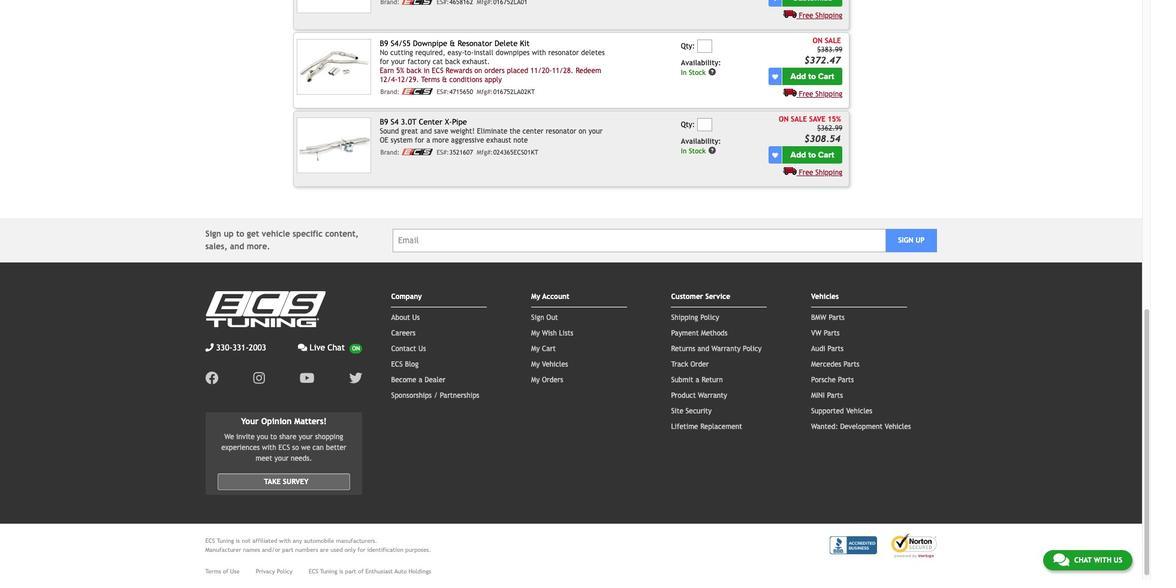 Task type: vqa. For each thing, say whether or not it's contained in the screenshot.
SO
yes



Task type: locate. For each thing, give the bounding box(es) containing it.
1 availability: from the top
[[681, 59, 721, 67]]

resonator
[[548, 49, 579, 57], [546, 127, 576, 136]]

ecs - corporate logo image up downpipe
[[402, 0, 433, 5]]

1 vertical spatial mfg#:
[[477, 149, 493, 156]]

and inside b9 s4 3.0t center x-pipe sound great and save weight! eliminate the center resonator on your oe system for a more aggressive exhaust note
[[420, 127, 432, 136]]

oe
[[380, 136, 388, 145]]

wanted:
[[811, 423, 838, 431]]

2 vertical spatial policy
[[277, 569, 293, 575]]

my for my vehicles
[[531, 361, 540, 369]]

0 horizontal spatial terms
[[205, 569, 221, 575]]

qty: for $308.54
[[681, 120, 695, 129]]

0 vertical spatial chat
[[328, 343, 345, 353]]

Email email field
[[393, 229, 886, 252]]

exhaust
[[486, 136, 511, 145]]

1 free shipping from the top
[[799, 12, 843, 20]]

1 vertical spatial policy
[[743, 345, 762, 353]]

0 horizontal spatial on
[[779, 115, 789, 123]]

ecs down cat
[[432, 67, 443, 75]]

1 vertical spatial on
[[579, 127, 586, 136]]

b9 for $372.47
[[380, 39, 388, 48]]

a inside b9 s4 3.0t center x-pipe sound great and save weight! eliminate the center resonator on your oe system for a more aggressive exhaust note
[[426, 136, 430, 145]]

automobile
[[304, 538, 334, 545]]

11/20-
[[531, 67, 552, 75]]

1 vertical spatial stock
[[689, 147, 706, 155]]

warranty down methods
[[712, 345, 741, 353]]

0 vertical spatial ecs - corporate logo image
[[402, 0, 433, 5]]

2 horizontal spatial and
[[698, 345, 709, 353]]

024365ecs01kt
[[493, 149, 538, 156]]

1 vertical spatial add to cart
[[791, 150, 834, 160]]

vehicles right development
[[885, 423, 911, 431]]

add to cart button down $372.47
[[782, 68, 843, 85]]

1 add to cart from the top
[[791, 72, 834, 82]]

1 horizontal spatial of
[[358, 569, 364, 575]]

lifetime replacement
[[671, 423, 742, 431]]

free up the on sale $383.99 $372.47
[[799, 12, 813, 20]]

parts down porsche parts link
[[827, 392, 843, 400]]

of left enthusiast
[[358, 569, 364, 575]]

matters!
[[294, 417, 327, 427]]

0 horizontal spatial a
[[419, 376, 422, 385]]

my down "my cart"
[[531, 361, 540, 369]]

ecs - corporate logo image
[[402, 0, 433, 5], [402, 88, 433, 95], [402, 149, 433, 155]]

3 my from the top
[[531, 345, 540, 353]]

es#4658162 - 016752la01 - audi b9 s5 coupe/cabriolet 3.0t valved exhaust system - ecs evolutionary design and manufacturing, blending with raw emotion, desire and passion, creating a truly unique driving experience - ecs - audi image
[[297, 0, 371, 13]]

$372.47
[[804, 54, 841, 65]]

apply
[[485, 76, 502, 84]]

add to cart button for $308.54
[[782, 146, 843, 164]]

bmw parts link
[[811, 314, 845, 322]]

0 vertical spatial b9
[[380, 39, 388, 48]]

ecs - corporate logo image down system at the top
[[402, 149, 433, 155]]

2 es#: from the top
[[437, 149, 449, 156]]

twitter logo image
[[349, 372, 362, 385]]

policy
[[700, 314, 719, 322], [743, 345, 762, 353], [277, 569, 293, 575]]

2 b9 from the top
[[380, 117, 388, 126]]

your
[[241, 417, 259, 427]]

0 horizontal spatial up
[[224, 229, 234, 239]]

2 horizontal spatial for
[[415, 136, 424, 145]]

my for my wish lists
[[531, 329, 540, 338]]

1 horizontal spatial is
[[339, 569, 343, 575]]

for down great
[[415, 136, 424, 145]]

parts for audi parts
[[828, 345, 844, 353]]

for down manufacturers.
[[358, 547, 365, 554]]

free right free shipping image
[[799, 90, 813, 99]]

0 vertical spatial us
[[412, 314, 420, 322]]

2 my from the top
[[531, 329, 540, 338]]

my
[[531, 293, 540, 301], [531, 329, 540, 338], [531, 345, 540, 353], [531, 361, 540, 369], [531, 376, 540, 385]]

add to cart button down $308.54 at the top of page
[[782, 146, 843, 164]]

availability: for $372.47
[[681, 59, 721, 67]]

1 vertical spatial es#:
[[437, 149, 449, 156]]

1 vertical spatial tuning
[[320, 569, 337, 575]]

my left wish
[[531, 329, 540, 338]]

brand: for $308.54
[[380, 149, 400, 156]]

1 vertical spatial sale
[[791, 115, 807, 123]]

1 vertical spatial &
[[442, 76, 447, 84]]

1 b9 from the top
[[380, 39, 388, 48]]

to down $308.54 at the top of page
[[808, 150, 816, 160]]

part down the any
[[282, 547, 293, 554]]

cart for $308.54
[[818, 150, 834, 160]]

s4
[[391, 117, 399, 126]]

terms down "in"
[[421, 76, 440, 84]]

es#: left 4715650
[[437, 88, 449, 95]]

0 horizontal spatial chat
[[328, 343, 345, 353]]

0 vertical spatial policy
[[700, 314, 719, 322]]

1 horizontal spatial sign
[[531, 314, 544, 322]]

ecs - corporate logo image down 12/29.
[[402, 88, 433, 95]]

add to cart down $372.47
[[791, 72, 834, 82]]

0 vertical spatial availability: in stock
[[681, 59, 721, 77]]

for
[[380, 58, 389, 66], [415, 136, 424, 145], [358, 547, 365, 554]]

sign up
[[898, 236, 925, 245]]

qty:
[[681, 42, 695, 50], [681, 120, 695, 129]]

comments image
[[298, 344, 307, 352]]

on inside the on sale $383.99 $372.47
[[813, 36, 823, 45]]

3.0t
[[401, 117, 417, 126]]

and right sales,
[[230, 242, 244, 251]]

es#3521607 - 024365ecs01kt - b9 s4 3.0t center x-pipe - sound great and save weight! eliminate the center resonator on your oe system for a more aggressive exhaust note - ecs - audi image
[[297, 117, 371, 173]]

and down b9 s4 3.0t center x-pipe link
[[420, 127, 432, 136]]

2 add from the top
[[791, 150, 806, 160]]

parts up porsche parts link
[[844, 361, 860, 369]]

delete
[[495, 39, 518, 48]]

1 horizontal spatial and
[[420, 127, 432, 136]]

shipping up the 15%
[[816, 90, 843, 99]]

in for $308.54
[[681, 147, 687, 155]]

ecs down numbers
[[309, 569, 318, 575]]

sale for $308.54
[[791, 115, 807, 123]]

to left the get
[[236, 229, 244, 239]]

2 qty: from the top
[[681, 120, 695, 129]]

b9 inside b9 s4 3.0t center x-pipe sound great and save weight! eliminate the center resonator on your oe system for a more aggressive exhaust note
[[380, 117, 388, 126]]

for for affiliated
[[358, 547, 365, 554]]

2 vertical spatial for
[[358, 547, 365, 554]]

1 qty: from the top
[[681, 42, 695, 50]]

for down the no on the top
[[380, 58, 389, 66]]

product warranty link
[[671, 392, 727, 400]]

1 vertical spatial add
[[791, 150, 806, 160]]

ecs left blog
[[391, 361, 403, 369]]

parts right vw
[[824, 329, 840, 338]]

sale up $383.99
[[825, 36, 841, 45]]

2 in from the top
[[681, 147, 687, 155]]

1 of from the left
[[223, 569, 228, 575]]

facebook logo image
[[205, 372, 219, 385]]

is for not
[[236, 538, 240, 545]]

1 vertical spatial in
[[681, 147, 687, 155]]

2 vertical spatial cart
[[542, 345, 556, 353]]

1 vertical spatial free shipping
[[799, 90, 843, 99]]

2 stock from the top
[[689, 147, 706, 155]]

2 horizontal spatial sign
[[898, 236, 913, 245]]

orders
[[484, 67, 505, 75]]

for inside b9 s4/s5 downpipe & resonator delete kit no cutting required, easy-to-install downpipes with resonator deletes for your factory cat back exhaust. earn 5% back in ecs rewards on orders placed 11/20-11/28. redeem 12/4-12/29. terms & conditions apply
[[380, 58, 389, 66]]

part down the 'only'
[[345, 569, 356, 575]]

porsche
[[811, 376, 836, 385]]

blog
[[405, 361, 419, 369]]

with up meet
[[262, 444, 276, 452]]

we
[[224, 433, 234, 441]]

for inside ecs tuning is not affiliated with any automobile manufacturers. manufacturer names and/or part numbers are used only for identification purposes.
[[358, 547, 365, 554]]

0 horizontal spatial on
[[474, 67, 482, 75]]

mfg#: for $308.54
[[477, 149, 493, 156]]

1 vertical spatial and
[[230, 242, 244, 251]]

0 horizontal spatial tuning
[[217, 538, 234, 545]]

0 vertical spatial free shipping image
[[783, 10, 797, 18]]

and up order
[[698, 345, 709, 353]]

a left dealer
[[419, 376, 422, 385]]

2 free from the top
[[799, 90, 813, 99]]

1 add from the top
[[791, 72, 806, 82]]

chat right comments icon
[[1074, 556, 1092, 565]]

1 horizontal spatial policy
[[700, 314, 719, 322]]

parts for vw parts
[[824, 329, 840, 338]]

3 free from the top
[[799, 169, 813, 177]]

brand: down oe
[[380, 149, 400, 156]]

in left question sign icon
[[681, 68, 687, 77]]

is left not
[[236, 538, 240, 545]]

numbers
[[295, 547, 318, 554]]

mfg#: down 'exhaust'
[[477, 149, 493, 156]]

enthusiast
[[365, 569, 393, 575]]

on for $372.47
[[813, 36, 823, 45]]

on up $383.99
[[813, 36, 823, 45]]

2 availability: in stock from the top
[[681, 137, 721, 155]]

1 horizontal spatial tuning
[[320, 569, 337, 575]]

my left 'orders'
[[531, 376, 540, 385]]

0 vertical spatial resonator
[[548, 49, 579, 57]]

terms left use
[[205, 569, 221, 575]]

1 ecs - corporate logo image from the top
[[402, 0, 433, 5]]

es#: down more
[[437, 149, 449, 156]]

0 vertical spatial in
[[681, 68, 687, 77]]

the
[[510, 127, 520, 136]]

0 vertical spatial mfg#:
[[477, 88, 493, 95]]

0 vertical spatial terms
[[421, 76, 440, 84]]

2 add to cart button from the top
[[782, 146, 843, 164]]

0 horizontal spatial is
[[236, 538, 240, 545]]

b9 s4 3.0t center x-pipe sound great and save weight! eliminate the center resonator on your oe system for a more aggressive exhaust note
[[380, 117, 603, 145]]

is inside ecs tuning is not affiliated with any automobile manufacturers. manufacturer names and/or part numbers are used only for identification purposes.
[[236, 538, 240, 545]]

add to cart
[[791, 72, 834, 82], [791, 150, 834, 160]]

1 vertical spatial free shipping image
[[783, 167, 797, 175]]

you
[[257, 433, 268, 441]]

2 mfg#: from the top
[[477, 149, 493, 156]]

sale
[[825, 36, 841, 45], [791, 115, 807, 123]]

1 add to cart button from the top
[[782, 68, 843, 85]]

free down $308.54 at the top of page
[[799, 169, 813, 177]]

shipping
[[816, 12, 843, 20], [816, 90, 843, 99], [816, 169, 843, 177], [671, 314, 698, 322]]

0 vertical spatial brand:
[[380, 88, 400, 95]]

0 horizontal spatial for
[[358, 547, 365, 554]]

terms
[[421, 76, 440, 84], [205, 569, 221, 575]]

up inside 'button'
[[916, 236, 925, 245]]

1 vertical spatial resonator
[[546, 127, 576, 136]]

submit a return
[[671, 376, 723, 385]]

1 vertical spatial chat
[[1074, 556, 1092, 565]]

add to cart for $372.47
[[791, 72, 834, 82]]

mfg#: down apply
[[477, 88, 493, 95]]

vehicles up wanted: development vehicles
[[846, 407, 872, 416]]

is down used
[[339, 569, 343, 575]]

wanted: development vehicles link
[[811, 423, 911, 431]]

us right comments icon
[[1114, 556, 1122, 565]]

shipping down $308.54 at the top of page
[[816, 169, 843, 177]]

pipe
[[452, 117, 467, 126]]

0 vertical spatial on
[[813, 36, 823, 45]]

with inside b9 s4/s5 downpipe & resonator delete kit no cutting required, easy-to-install downpipes with resonator deletes for your factory cat back exhaust. earn 5% back in ecs rewards on orders placed 11/20-11/28. redeem 12/4-12/29. terms & conditions apply
[[532, 49, 546, 57]]

1 horizontal spatial on
[[813, 36, 823, 45]]

0 horizontal spatial of
[[223, 569, 228, 575]]

ecs up manufacturer
[[205, 538, 215, 545]]

parts right the bmw
[[829, 314, 845, 322]]

add up free shipping image
[[791, 72, 806, 82]]

0 horizontal spatial policy
[[277, 569, 293, 575]]

weight!
[[450, 127, 475, 136]]

1 horizontal spatial part
[[345, 569, 356, 575]]

1 horizontal spatial back
[[445, 58, 460, 66]]

x-
[[445, 117, 452, 126]]

1 vertical spatial part
[[345, 569, 356, 575]]

a left more
[[426, 136, 430, 145]]

cart down $308.54 at the top of page
[[818, 150, 834, 160]]

1 mfg#: from the top
[[477, 88, 493, 95]]

cart down wish
[[542, 345, 556, 353]]

terms inside terms of use link
[[205, 569, 221, 575]]

1 horizontal spatial on
[[579, 127, 586, 136]]

1 vertical spatial warranty
[[698, 392, 727, 400]]

0 vertical spatial and
[[420, 127, 432, 136]]

1 availability: in stock from the top
[[681, 59, 721, 77]]

1 vertical spatial is
[[339, 569, 343, 575]]

cart down $372.47
[[818, 72, 834, 82]]

1 vertical spatial ecs - corporate logo image
[[402, 88, 433, 95]]

0 vertical spatial qty:
[[681, 42, 695, 50]]

b9 up the no on the top
[[380, 39, 388, 48]]

specific
[[293, 229, 323, 239]]

on right center at the top left of the page
[[579, 127, 586, 136]]

sale inside on sale save 15% $362.99 $308.54
[[791, 115, 807, 123]]

2 of from the left
[[358, 569, 364, 575]]

tuning inside ecs tuning is not affiliated with any automobile manufacturers. manufacturer names and/or part numbers are used only for identification purposes.
[[217, 538, 234, 545]]

1 vertical spatial for
[[415, 136, 424, 145]]

add to cart for $308.54
[[791, 150, 834, 160]]

up for sign up to get vehicle specific content, sales, and more.
[[224, 229, 234, 239]]

parts up the mercedes parts
[[828, 345, 844, 353]]

needs.
[[291, 455, 312, 463]]

330-331-2003
[[216, 343, 266, 353]]

0 horizontal spatial sale
[[791, 115, 807, 123]]

1 horizontal spatial &
[[450, 39, 455, 48]]

us right the about
[[412, 314, 420, 322]]

330-
[[216, 343, 232, 353]]

free shipping image
[[783, 88, 797, 97]]

chat right live
[[328, 343, 345, 353]]

on down exhaust.
[[474, 67, 482, 75]]

site
[[671, 407, 684, 416]]

factory
[[408, 58, 431, 66]]

in
[[424, 67, 430, 75]]

free shipping up $383.99
[[799, 12, 843, 20]]

availability: up question sign icon
[[681, 59, 721, 67]]

0 vertical spatial add to cart button
[[782, 68, 843, 85]]

1 vertical spatial availability:
[[681, 137, 721, 146]]

returns
[[671, 345, 695, 353]]

0 vertical spatial for
[[380, 58, 389, 66]]

tuning down the 'are'
[[320, 569, 337, 575]]

None text field
[[697, 40, 712, 53]]

part inside ecs tuning is not affiliated with any automobile manufacturers. manufacturer names and/or part numbers are used only for identification purposes.
[[282, 547, 293, 554]]

& up easy-
[[450, 39, 455, 48]]

2 brand: from the top
[[380, 149, 400, 156]]

0 vertical spatial add to cart
[[791, 72, 834, 82]]

redeem
[[576, 67, 601, 75]]

2 availability: from the top
[[681, 137, 721, 146]]

brand: for $372.47
[[380, 88, 400, 95]]

on down free shipping image
[[779, 115, 789, 123]]

my wish lists link
[[531, 329, 573, 338]]

sale left save
[[791, 115, 807, 123]]

are
[[320, 547, 329, 554]]

free shipping
[[799, 12, 843, 20], [799, 90, 843, 99], [799, 169, 843, 177]]

my up my vehicles
[[531, 345, 540, 353]]

free shipping image
[[783, 10, 797, 18], [783, 167, 797, 175]]

0 vertical spatial free
[[799, 12, 813, 20]]

3521607
[[449, 149, 473, 156]]

0 vertical spatial free shipping
[[799, 12, 843, 20]]

1 vertical spatial terms
[[205, 569, 221, 575]]

2 add to cart from the top
[[791, 150, 834, 160]]

brand:
[[380, 88, 400, 95], [380, 149, 400, 156]]

with left the any
[[279, 538, 291, 545]]

tuning up manufacturer
[[217, 538, 234, 545]]

identification
[[367, 547, 404, 554]]

with up 11/20- at the left top of page
[[532, 49, 546, 57]]

stock
[[689, 68, 706, 77], [689, 147, 706, 155]]

ecs - corporate logo image for $372.47
[[402, 88, 433, 95]]

supported vehicles
[[811, 407, 872, 416]]

ecs inside we invite you to share your shopping experiences with ecs so we can better meet your needs.
[[278, 444, 290, 452]]

sales,
[[205, 242, 227, 251]]

add to cart down $308.54 at the top of page
[[791, 150, 834, 160]]

2 free shipping from the top
[[799, 90, 843, 99]]

0 vertical spatial stock
[[689, 68, 706, 77]]

4 my from the top
[[531, 361, 540, 369]]

payment
[[671, 329, 699, 338]]

can
[[313, 444, 324, 452]]

contact
[[391, 345, 416, 353]]

become a dealer
[[391, 376, 446, 385]]

11/28.
[[552, 67, 574, 75]]

b9 inside b9 s4/s5 downpipe & resonator delete kit no cutting required, easy-to-install downpipes with resonator deletes for your factory cat back exhaust. earn 5% back in ecs rewards on orders placed 11/20-11/28. redeem 12/4-12/29. terms & conditions apply
[[380, 39, 388, 48]]

free shipping up save
[[799, 90, 843, 99]]

chat inside chat with us link
[[1074, 556, 1092, 565]]

1 vertical spatial on
[[779, 115, 789, 123]]

2 horizontal spatial a
[[696, 376, 699, 385]]

phone image
[[205, 344, 214, 352]]

stock left question sign icon
[[689, 68, 706, 77]]

resonator inside b9 s4/s5 downpipe & resonator delete kit no cutting required, easy-to-install downpipes with resonator deletes for your factory cat back exhaust. earn 5% back in ecs rewards on orders placed 11/20-11/28. redeem 12/4-12/29. terms & conditions apply
[[548, 49, 579, 57]]

up inside sign up to get vehicle specific content, sales, and more.
[[224, 229, 234, 239]]

vehicles up the bmw parts
[[811, 293, 839, 301]]

us right contact
[[418, 345, 426, 353]]

1 brand: from the top
[[380, 88, 400, 95]]

to inside we invite you to share your shopping experiences with ecs so we can better meet your needs.
[[270, 433, 277, 441]]

site security
[[671, 407, 712, 416]]

1 horizontal spatial a
[[426, 136, 430, 145]]

0 vertical spatial part
[[282, 547, 293, 554]]

ecs - corporate logo image for $308.54
[[402, 149, 433, 155]]

is
[[236, 538, 240, 545], [339, 569, 343, 575]]

return
[[702, 376, 723, 385]]

and inside sign up to get vehicle specific content, sales, and more.
[[230, 242, 244, 251]]

0 vertical spatial cart
[[818, 72, 834, 82]]

2 ecs - corporate logo image from the top
[[402, 88, 433, 95]]

1 horizontal spatial for
[[380, 58, 389, 66]]

availability: for $308.54
[[681, 137, 721, 146]]

None text field
[[697, 118, 712, 131]]

add for $372.47
[[791, 72, 806, 82]]

0 horizontal spatial back
[[407, 67, 422, 75]]

free for $372.47
[[799, 90, 813, 99]]

availability: up question sign image
[[681, 137, 721, 146]]

2 vertical spatial ecs - corporate logo image
[[402, 149, 433, 155]]

0 vertical spatial es#:
[[437, 88, 449, 95]]

1 free shipping image from the top
[[783, 10, 797, 18]]

sale for $372.47
[[825, 36, 841, 45]]

on inside on sale save 15% $362.99 $308.54
[[779, 115, 789, 123]]

resonator up 11/28.
[[548, 49, 579, 57]]

1 stock from the top
[[689, 68, 706, 77]]

contact us link
[[391, 345, 426, 353]]

0 vertical spatial tuning
[[217, 538, 234, 545]]

1 horizontal spatial chat
[[1074, 556, 1092, 565]]

chat
[[328, 343, 345, 353], [1074, 556, 1092, 565]]

0 vertical spatial availability:
[[681, 59, 721, 67]]

system
[[391, 136, 413, 145]]

1 vertical spatial free
[[799, 90, 813, 99]]

3 ecs - corporate logo image from the top
[[402, 149, 433, 155]]

take
[[264, 478, 281, 486]]

12/4-
[[380, 76, 398, 84]]

back down the factory
[[407, 67, 422, 75]]

on inside b9 s4/s5 downpipe & resonator delete kit no cutting required, easy-to-install downpipes with resonator deletes for your factory cat back exhaust. earn 5% back in ecs rewards on orders placed 11/20-11/28. redeem 12/4-12/29. terms & conditions apply
[[474, 67, 482, 75]]

become
[[391, 376, 417, 385]]

cutting
[[390, 49, 413, 57]]

with inside ecs tuning is not affiliated with any automobile manufacturers. manufacturer names and/or part numbers are used only for identification purposes.
[[279, 538, 291, 545]]

warranty down return
[[698, 392, 727, 400]]

sign inside 'button'
[[898, 236, 913, 245]]

1 horizontal spatial sale
[[825, 36, 841, 45]]

in left question sign image
[[681, 147, 687, 155]]

add right add to wish list icon
[[791, 150, 806, 160]]

free shipping for 15%
[[799, 169, 843, 177]]

1 vertical spatial add to cart button
[[782, 146, 843, 164]]

es#4715650 - 016752la02kt - b9 s4/s5 downpipe & resonator delete kit - no cutting required, easy-to-install downpipes with resonator deletes for your factory cat back exhaust. - ecs - audi image
[[297, 39, 371, 95]]

ecs
[[432, 67, 443, 75], [391, 361, 403, 369], [278, 444, 290, 452], [205, 538, 215, 545], [309, 569, 318, 575]]

my cart link
[[531, 345, 556, 353]]

1 es#: from the top
[[437, 88, 449, 95]]

free shipping down $308.54 at the top of page
[[799, 169, 843, 177]]

stock left question sign image
[[689, 147, 706, 155]]

tuning for not
[[217, 538, 234, 545]]

sign for sign up to get vehicle specific content, sales, and more.
[[205, 229, 221, 239]]

sign inside sign up to get vehicle specific content, sales, and more.
[[205, 229, 221, 239]]

part
[[282, 547, 293, 554], [345, 569, 356, 575]]

0 vertical spatial sale
[[825, 36, 841, 45]]

parts down mercedes parts link
[[838, 376, 854, 385]]

1 in from the top
[[681, 68, 687, 77]]

0 vertical spatial back
[[445, 58, 460, 66]]

back down easy-
[[445, 58, 460, 66]]

brand: down '12/4-'
[[380, 88, 400, 95]]

bmw parts
[[811, 314, 845, 322]]

2 free shipping image from the top
[[783, 167, 797, 175]]

b9 left s4
[[380, 117, 388, 126]]

on
[[474, 67, 482, 75], [579, 127, 586, 136]]

ecs blog
[[391, 361, 419, 369]]

1 vertical spatial brand:
[[380, 149, 400, 156]]

1 vertical spatial b9
[[380, 117, 388, 126]]

sale inside the on sale $383.99 $372.47
[[825, 36, 841, 45]]

with
[[532, 49, 546, 57], [262, 444, 276, 452], [279, 538, 291, 545], [1094, 556, 1112, 565]]

returns and warranty policy link
[[671, 345, 762, 353]]

1 vertical spatial cart
[[818, 150, 834, 160]]

0 vertical spatial on
[[474, 67, 482, 75]]

resonator right center at the top left of the page
[[546, 127, 576, 136]]

deletes
[[581, 49, 605, 57]]

to right you
[[270, 433, 277, 441]]

1 my from the top
[[531, 293, 540, 301]]

ecs inside ecs tuning is not affiliated with any automobile manufacturers. manufacturer names and/or part numbers are used only for identification purposes.
[[205, 538, 215, 545]]

add for $308.54
[[791, 150, 806, 160]]

1 vertical spatial qty:
[[681, 120, 695, 129]]

vehicles up 'orders'
[[542, 361, 568, 369]]

3 free shipping from the top
[[799, 169, 843, 177]]

& down rewards
[[442, 76, 447, 84]]

5 my from the top
[[531, 376, 540, 385]]

ecs left so at the bottom of page
[[278, 444, 290, 452]]

my left account
[[531, 293, 540, 301]]



Task type: describe. For each thing, give the bounding box(es) containing it.
contact us
[[391, 345, 426, 353]]

mfg#: for $372.47
[[477, 88, 493, 95]]

es#: 4715650 mfg#: 016752la02kt
[[437, 88, 535, 95]]

vw parts link
[[811, 329, 840, 338]]

sound
[[380, 127, 399, 136]]

cart for $372.47
[[818, 72, 834, 82]]

0 vertical spatial &
[[450, 39, 455, 48]]

lifetime
[[671, 423, 698, 431]]

availability: in stock for $372.47
[[681, 59, 721, 77]]

save
[[809, 115, 826, 123]]

my for my account
[[531, 293, 540, 301]]

survey
[[283, 478, 309, 486]]

tuning for part
[[320, 569, 337, 575]]

audi
[[811, 345, 825, 353]]

share
[[279, 433, 297, 441]]

ecs for ecs tuning is part of enthusiast auto holdings
[[309, 569, 318, 575]]

$308.54
[[804, 133, 841, 144]]

my account
[[531, 293, 570, 301]]

es#: for $308.54
[[437, 149, 449, 156]]

returns and warranty policy
[[671, 345, 762, 353]]

opinion
[[261, 417, 292, 427]]

chat inside live chat link
[[328, 343, 345, 353]]

not
[[242, 538, 251, 545]]

4715650
[[449, 88, 473, 95]]

payment methods link
[[671, 329, 728, 338]]

purposes.
[[405, 547, 431, 554]]

a for company
[[419, 376, 422, 385]]

2 vertical spatial us
[[1114, 556, 1122, 565]]

ecs inside b9 s4/s5 downpipe & resonator delete kit no cutting required, easy-to-install downpipes with resonator deletes for your factory cat back exhaust. earn 5% back in ecs rewards on orders placed 11/20-11/28. redeem 12/4-12/29. terms & conditions apply
[[432, 67, 443, 75]]

to inside sign up to get vehicle specific content, sales, and more.
[[236, 229, 244, 239]]

2 vertical spatial and
[[698, 345, 709, 353]]

customer service
[[671, 293, 730, 301]]

for for resonator
[[380, 58, 389, 66]]

live chat link
[[298, 342, 362, 355]]

es#: for $372.47
[[437, 88, 449, 95]]

2003
[[249, 343, 266, 353]]

earn
[[380, 67, 394, 75]]

payment methods
[[671, 329, 728, 338]]

$383.99
[[817, 45, 843, 54]]

shopping
[[315, 433, 343, 441]]

free shipping for $372.47
[[799, 90, 843, 99]]

easy-
[[448, 49, 464, 57]]

us for about us
[[412, 314, 420, 322]]

sign for sign out
[[531, 314, 544, 322]]

0 vertical spatial warranty
[[712, 345, 741, 353]]

exhaust.
[[462, 58, 490, 66]]

1 free from the top
[[799, 12, 813, 20]]

my for my cart
[[531, 345, 540, 353]]

lists
[[559, 329, 573, 338]]

center
[[523, 127, 544, 136]]

placed
[[507, 67, 528, 75]]

add to wish list image
[[772, 74, 778, 80]]

in for $372.47
[[681, 68, 687, 77]]

es#: 3521607 mfg#: 024365ecs01kt
[[437, 149, 538, 156]]

b9 for $308.54
[[380, 117, 388, 126]]

2 horizontal spatial policy
[[743, 345, 762, 353]]

privacy policy link
[[256, 567, 293, 576]]

question sign image
[[708, 68, 716, 76]]

with inside we invite you to share your shopping experiences with ecs so we can better meet your needs.
[[262, 444, 276, 452]]

only
[[345, 547, 356, 554]]

content,
[[325, 229, 359, 239]]

auto
[[395, 569, 407, 575]]

ecs tuning is part of enthusiast auto holdings
[[309, 569, 431, 575]]

s4/s5
[[391, 39, 411, 48]]

vw parts
[[811, 329, 840, 338]]

your opinion matters!
[[241, 417, 327, 427]]

ecs blog link
[[391, 361, 419, 369]]

on inside b9 s4 3.0t center x-pipe sound great and save weight! eliminate the center resonator on your oe system for a more aggressive exhaust note
[[579, 127, 586, 136]]

parts for bmw parts
[[829, 314, 845, 322]]

policy for privacy policy
[[277, 569, 293, 575]]

order
[[691, 361, 709, 369]]

account
[[542, 293, 570, 301]]

policy for shipping policy
[[700, 314, 719, 322]]

b9 s4/s5 downpipe & resonator delete kit no cutting required, easy-to-install downpipes with resonator deletes for your factory cat back exhaust. earn 5% back in ecs rewards on orders placed 11/20-11/28. redeem 12/4-12/29. terms & conditions apply
[[380, 39, 605, 84]]

ecs for ecs tuning is not affiliated with any automobile manufacturers. manufacturer names and/or part numbers are used only for identification purposes.
[[205, 538, 215, 545]]

use
[[230, 569, 240, 575]]

become a dealer link
[[391, 376, 446, 385]]

ecs tuning image
[[205, 292, 325, 328]]

about
[[391, 314, 410, 322]]

qty: for $372.47
[[681, 42, 695, 50]]

any
[[293, 538, 302, 545]]

for inside b9 s4 3.0t center x-pipe sound great and save weight! eliminate the center resonator on your oe system for a more aggressive exhaust note
[[415, 136, 424, 145]]

supported vehicles link
[[811, 407, 872, 416]]

about us link
[[391, 314, 420, 322]]

development
[[840, 423, 883, 431]]

is for part
[[339, 569, 343, 575]]

holdings
[[409, 569, 431, 575]]

ecs for ecs blog
[[391, 361, 403, 369]]

a for customer service
[[696, 376, 699, 385]]

1 vertical spatial back
[[407, 67, 422, 75]]

my wish lists
[[531, 329, 573, 338]]

enthusiast auto holdings link
[[365, 567, 431, 576]]

and/or
[[262, 547, 280, 554]]

sign out link
[[531, 314, 558, 322]]

required,
[[415, 49, 445, 57]]

methods
[[701, 329, 728, 338]]

parts for porsche parts
[[838, 376, 854, 385]]

terms of use
[[205, 569, 240, 575]]

manufacturer
[[205, 547, 241, 554]]

more
[[432, 136, 449, 145]]

downpipe
[[413, 39, 447, 48]]

sign for sign up
[[898, 236, 913, 245]]

kit
[[520, 39, 530, 48]]

question sign image
[[708, 146, 716, 155]]

us for contact us
[[418, 345, 426, 353]]

terms inside b9 s4/s5 downpipe & resonator delete kit no cutting required, easy-to-install downpipes with resonator deletes for your factory cat back exhaust. earn 5% back in ecs rewards on orders placed 11/20-11/28. redeem 12/4-12/29. terms & conditions apply
[[421, 76, 440, 84]]

your inside b9 s4/s5 downpipe & resonator delete kit no cutting required, easy-to-install downpipes with resonator deletes for your factory cat back exhaust. earn 5% back in ecs rewards on orders placed 11/20-11/28. redeem 12/4-12/29. terms & conditions apply
[[391, 58, 405, 66]]

up for sign up
[[916, 236, 925, 245]]

mini parts
[[811, 392, 843, 400]]

to down $372.47
[[808, 72, 816, 82]]

mercedes parts link
[[811, 361, 860, 369]]

comments image
[[1053, 553, 1070, 567]]

audi parts link
[[811, 345, 844, 353]]

no
[[380, 49, 388, 57]]

manufacturers.
[[336, 538, 377, 545]]

on for $308.54
[[779, 115, 789, 123]]

and for 3.0t
[[420, 127, 432, 136]]

$362.99
[[817, 124, 843, 132]]

live
[[310, 343, 325, 353]]

/
[[434, 392, 438, 400]]

youtube logo image
[[300, 372, 314, 385]]

sign up to get vehicle specific content, sales, and more.
[[205, 229, 359, 251]]

stock for $308.54
[[689, 147, 706, 155]]

parts for mini parts
[[827, 392, 843, 400]]

15%
[[828, 115, 841, 123]]

of inside terms of use link
[[223, 569, 228, 575]]

resonator inside b9 s4 3.0t center x-pipe sound great and save weight! eliminate the center resonator on your oe system for a more aggressive exhaust note
[[546, 127, 576, 136]]

take survey link
[[217, 474, 350, 491]]

free for 15%
[[799, 169, 813, 177]]

product
[[671, 392, 696, 400]]

with right comments icon
[[1094, 556, 1112, 565]]

my for my orders
[[531, 376, 540, 385]]

parts for mercedes parts
[[844, 361, 860, 369]]

meet
[[256, 455, 272, 463]]

sponsorships / partnerships
[[391, 392, 480, 400]]

add to wish list image
[[772, 152, 778, 158]]

availability: in stock for $308.54
[[681, 137, 721, 155]]

affiliated
[[252, 538, 277, 545]]

shipping up $383.99
[[816, 12, 843, 20]]

instagram logo image
[[253, 372, 265, 385]]

my vehicles link
[[531, 361, 568, 369]]

0 horizontal spatial &
[[442, 76, 447, 84]]

and for to
[[230, 242, 244, 251]]

names
[[243, 547, 260, 554]]

conditions
[[449, 76, 482, 84]]

take survey button
[[217, 474, 350, 491]]

more.
[[247, 242, 270, 251]]

shipping up the payment
[[671, 314, 698, 322]]

stock for $372.47
[[689, 68, 706, 77]]

supported
[[811, 407, 844, 416]]

your inside b9 s4 3.0t center x-pipe sound great and save weight! eliminate the center resonator on your oe system for a more aggressive exhaust note
[[589, 127, 603, 136]]

wanted: development vehicles
[[811, 423, 911, 431]]

sign up button
[[886, 229, 937, 252]]

on sale save 15% $362.99 $308.54
[[779, 115, 843, 144]]

add to cart button for $372.47
[[782, 68, 843, 85]]



